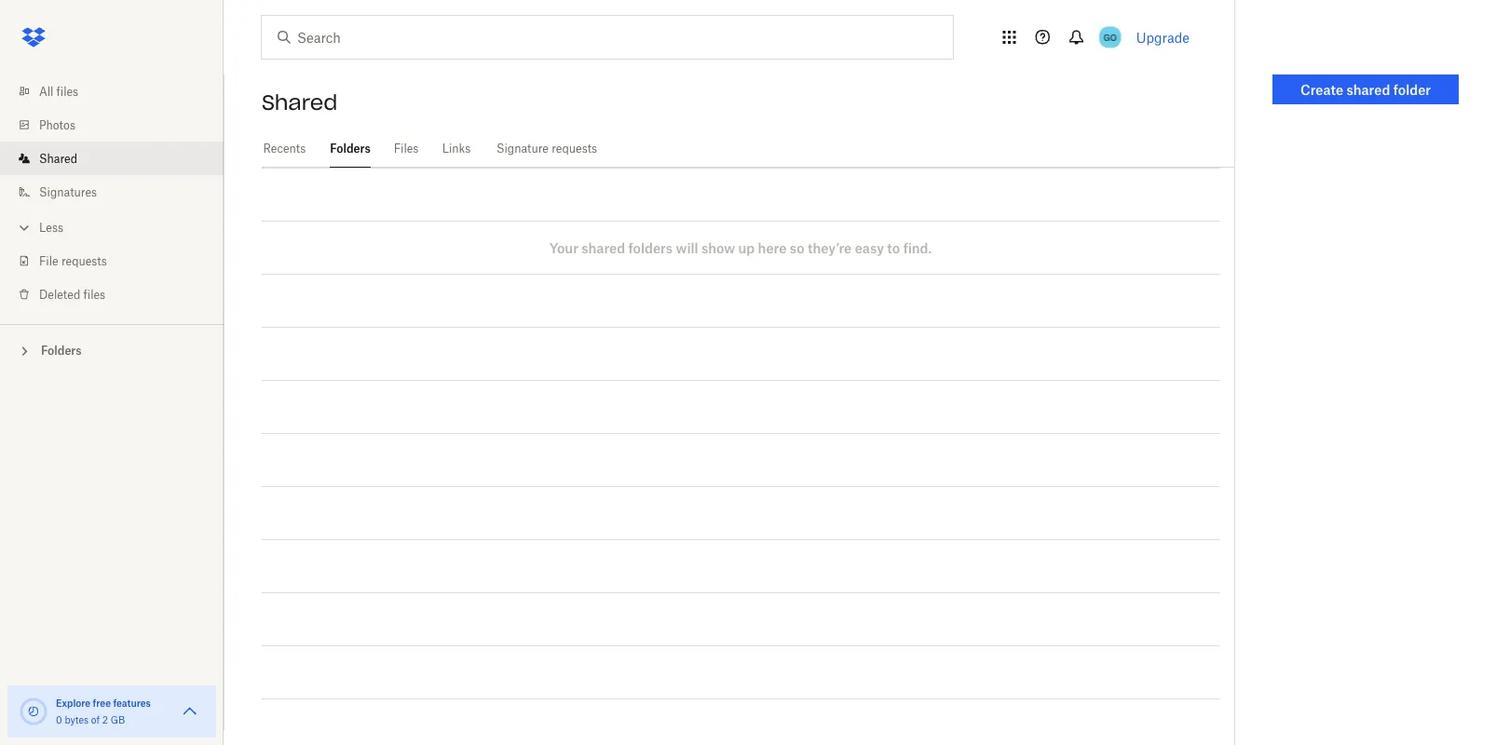 Task type: describe. For each thing, give the bounding box(es) containing it.
shared for create
[[1347, 82, 1391, 97]]

photos
[[39, 118, 75, 132]]

will
[[676, 240, 699, 256]]

less image
[[15, 219, 34, 237]]

signatures link
[[15, 175, 224, 209]]

less
[[39, 220, 63, 234]]

all files
[[39, 84, 78, 98]]

files for all files
[[56, 84, 78, 98]]

shared inside list item
[[39, 151, 77, 165]]

0
[[56, 714, 62, 726]]

folders
[[629, 240, 673, 256]]

folders inside "tab list"
[[330, 142, 371, 156]]

here
[[758, 240, 787, 256]]

dropbox image
[[15, 19, 52, 56]]

photos link
[[15, 108, 224, 142]]

Search in folder "Dropbox" text field
[[297, 27, 915, 48]]

of
[[91, 714, 100, 726]]

upgrade
[[1137, 29, 1190, 45]]

show
[[702, 240, 736, 256]]

files
[[394, 142, 419, 156]]

files link
[[393, 130, 419, 165]]

folders link
[[330, 130, 371, 165]]

file requests
[[39, 254, 107, 268]]

easy
[[855, 240, 884, 256]]

recents link
[[262, 130, 307, 165]]

they're
[[808, 240, 852, 256]]

signatures
[[39, 185, 97, 199]]

quota usage element
[[19, 697, 48, 727]]

folders inside button
[[41, 344, 82, 358]]

deleted files
[[39, 288, 105, 302]]

deleted
[[39, 288, 80, 302]]

deleted files link
[[15, 278, 224, 311]]

go button
[[1096, 22, 1126, 52]]

folder
[[1394, 82, 1432, 97]]

list containing all files
[[0, 63, 224, 324]]

shared list item
[[0, 142, 224, 175]]

shared link
[[15, 142, 224, 175]]

upgrade link
[[1137, 29, 1190, 45]]



Task type: vqa. For each thing, say whether or not it's contained in the screenshot.
"Have"
no



Task type: locate. For each thing, give the bounding box(es) containing it.
file requests link
[[15, 244, 224, 278]]

all
[[39, 84, 53, 98]]

your
[[550, 240, 579, 256]]

requests inside 'link'
[[552, 142, 598, 156]]

shared right your on the top left
[[582, 240, 626, 256]]

files right deleted
[[83, 288, 105, 302]]

signature requests link
[[494, 130, 600, 165]]

1 vertical spatial files
[[83, 288, 105, 302]]

up
[[739, 240, 755, 256]]

tab list containing recents
[[262, 130, 1235, 168]]

requests right signature
[[552, 142, 598, 156]]

requests for file requests
[[61, 254, 107, 268]]

0 vertical spatial shared
[[1347, 82, 1391, 97]]

2
[[102, 714, 108, 726]]

1 vertical spatial shared
[[39, 151, 77, 165]]

explore
[[56, 698, 91, 709]]

1 horizontal spatial files
[[83, 288, 105, 302]]

1 vertical spatial shared
[[582, 240, 626, 256]]

1 vertical spatial folders
[[41, 344, 82, 358]]

recents
[[263, 142, 306, 156]]

files for deleted files
[[83, 288, 105, 302]]

files right all
[[56, 84, 78, 98]]

0 vertical spatial folders
[[330, 142, 371, 156]]

to
[[888, 240, 901, 256]]

links link
[[442, 130, 472, 165]]

explore free features 0 bytes of 2 gb
[[56, 698, 151, 726]]

gb
[[111, 714, 125, 726]]

create
[[1301, 82, 1344, 97]]

requests right file
[[61, 254, 107, 268]]

shared
[[1347, 82, 1391, 97], [582, 240, 626, 256]]

0 horizontal spatial files
[[56, 84, 78, 98]]

shared
[[262, 89, 338, 116], [39, 151, 77, 165]]

shared up recents link
[[262, 89, 338, 116]]

shared left folder
[[1347, 82, 1391, 97]]

0 vertical spatial files
[[56, 84, 78, 98]]

shared inside 'button'
[[1347, 82, 1391, 97]]

0 horizontal spatial shared
[[582, 240, 626, 256]]

0 horizontal spatial folders
[[41, 344, 82, 358]]

folders button
[[0, 336, 224, 364]]

file
[[39, 254, 58, 268]]

files
[[56, 84, 78, 98], [83, 288, 105, 302]]

shared for your
[[582, 240, 626, 256]]

requests for signature requests
[[552, 142, 598, 156]]

1 horizontal spatial shared
[[262, 89, 338, 116]]

1 vertical spatial requests
[[61, 254, 107, 268]]

find.
[[904, 240, 932, 256]]

all files link
[[15, 75, 224, 108]]

create shared folder
[[1301, 82, 1432, 97]]

go
[[1104, 31, 1117, 43]]

0 horizontal spatial requests
[[61, 254, 107, 268]]

1 horizontal spatial requests
[[552, 142, 598, 156]]

folders
[[330, 142, 371, 156], [41, 344, 82, 358]]

0 vertical spatial requests
[[552, 142, 598, 156]]

1 horizontal spatial folders
[[330, 142, 371, 156]]

0 vertical spatial shared
[[262, 89, 338, 116]]

links
[[442, 142, 471, 156]]

signature
[[497, 142, 549, 156]]

0 horizontal spatial shared
[[39, 151, 77, 165]]

tab list
[[262, 130, 1235, 168]]

features
[[113, 698, 151, 709]]

shared down photos
[[39, 151, 77, 165]]

folders down deleted
[[41, 344, 82, 358]]

1 horizontal spatial shared
[[1347, 82, 1391, 97]]

your shared folders will show up here so they're easy to find.
[[550, 240, 932, 256]]

list
[[0, 63, 224, 324]]

bytes
[[65, 714, 89, 726]]

free
[[93, 698, 111, 709]]

requests
[[552, 142, 598, 156], [61, 254, 107, 268]]

create shared folder button
[[1273, 75, 1460, 104]]

so
[[790, 240, 805, 256]]

folders left files
[[330, 142, 371, 156]]

signature requests
[[497, 142, 598, 156]]



